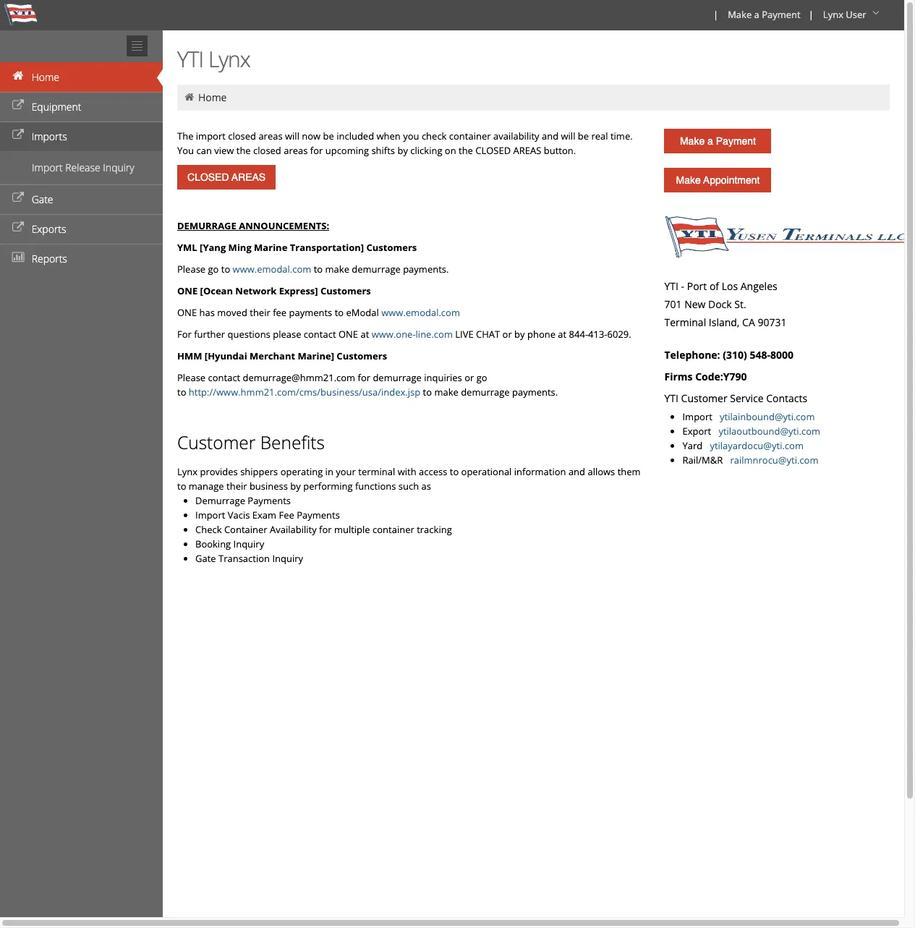 Task type: vqa. For each thing, say whether or not it's contained in the screenshot.
The import closed areas will now be included when you check container availability and will be real time. You can view the closed areas for upcoming shifts by clicking on the CLOSED AREAS button.
yes



Task type: describe. For each thing, give the bounding box(es) containing it.
can
[[196, 144, 212, 157]]

0 vertical spatial make a payment link
[[722, 0, 806, 30]]

[yang
[[200, 241, 226, 254]]

ca
[[743, 316, 755, 329]]

gate inside lynx provides shippers operating in your terminal with access to operational information and allows them to manage their business by performing functions such as demurrage payments import vacis exam fee payments check container availability for multiple container tracking booking inquiry gate transaction inquiry
[[195, 552, 216, 565]]

their inside lynx provides shippers operating in your terminal with access to operational information and allows them to manage their business by performing functions such as demurrage payments import vacis exam fee payments check container availability for multiple container tracking booking inquiry gate transaction inquiry
[[227, 480, 247, 493]]

0 vertical spatial gate
[[32, 192, 53, 206]]

imports
[[32, 130, 67, 143]]

hmm
[[177, 350, 202, 363]]

import release inquiry
[[32, 161, 134, 174]]

included
[[337, 130, 374, 143]]

ytilayardocu@yti.com
[[710, 439, 804, 452]]

release
[[65, 161, 100, 174]]

0 vertical spatial a
[[754, 8, 760, 21]]

for inside please contact demurrage@hmm21.com for demurrage inquiries or go to
[[358, 371, 371, 384]]

operational
[[461, 465, 512, 478]]

1 vertical spatial lynx
[[208, 44, 250, 74]]

payments
[[289, 306, 332, 319]]

for
[[177, 328, 192, 341]]

1 horizontal spatial payment
[[762, 8, 801, 21]]

and inside the import closed areas will now be included when you check container availability and will be real time. you can view the closed areas for upcoming shifts by clicking on the closed areas button.
[[542, 130, 559, 143]]

upcoming
[[325, 144, 369, 157]]

home image
[[11, 71, 25, 81]]

844-
[[569, 328, 588, 341]]

check
[[422, 130, 447, 143]]

to down inquiries
[[423, 386, 432, 399]]

access
[[419, 465, 447, 478]]

demurrage announcements:
[[177, 219, 329, 232]]

in
[[325, 465, 334, 478]]

1 horizontal spatial or
[[503, 328, 512, 341]]

lynx for provides
[[177, 465, 198, 478]]

[ocean
[[200, 284, 233, 297]]

benefits
[[260, 431, 325, 454]]

container
[[224, 523, 267, 536]]

phone
[[527, 328, 556, 341]]

telephone:
[[665, 348, 720, 362]]

0 horizontal spatial payments.
[[403, 263, 449, 276]]

2 vertical spatial one
[[339, 328, 358, 341]]

1 vertical spatial www.emodal.com
[[381, 306, 460, 319]]

rail/m&r
[[683, 454, 723, 467]]

one has moved their fee payments to emodal www.emodal.com
[[177, 306, 460, 319]]

import inside lynx provides shippers operating in your terminal with access to operational information and allows them to manage their business by performing functions such as demurrage payments import vacis exam fee payments check container availability for multiple container tracking booking inquiry gate transaction inquiry
[[195, 509, 225, 522]]

6029.
[[608, 328, 632, 341]]

code:y790
[[696, 370, 747, 384]]

imports link
[[0, 122, 163, 151]]

tracking
[[417, 523, 452, 536]]

yml [yang ming marine transportation] customers
[[177, 241, 417, 254]]

0 horizontal spatial payments
[[248, 494, 291, 507]]

1 vertical spatial payments.
[[512, 386, 558, 399]]

or inside please contact demurrage@hmm21.com for demurrage inquiries or go to
[[465, 371, 474, 384]]

manage
[[189, 480, 224, 493]]

701
[[665, 297, 682, 311]]

0 vertical spatial areas
[[259, 130, 283, 143]]

ytilainbound@yti.com link
[[720, 410, 815, 423]]

contacts
[[766, 391, 808, 405]]

marine]
[[298, 350, 334, 363]]

appointment
[[704, 174, 760, 186]]

external link image
[[11, 101, 25, 111]]

0 vertical spatial their
[[250, 306, 270, 319]]

0 vertical spatial www.emodal.com
[[233, 263, 311, 276]]

www.one-
[[372, 328, 416, 341]]

firms
[[665, 370, 693, 384]]

by inside lynx provides shippers operating in your terminal with access to operational information and allows them to manage their business by performing functions such as demurrage payments import vacis exam fee payments check container availability for multiple container tracking booking inquiry gate transaction inquiry
[[290, 480, 301, 493]]

please go to www.emodal.com to make demurrage payments.
[[177, 263, 449, 276]]

1 vertical spatial closed
[[253, 144, 281, 157]]

ytilaoutbound@yti.com link
[[719, 425, 821, 438]]

go inside please contact demurrage@hmm21.com for demurrage inquiries or go to
[[477, 371, 487, 384]]

hmm [hyundai merchant marine] customers
[[177, 350, 387, 363]]

for inside lynx provides shippers operating in your terminal with access to operational information and allows them to manage their business by performing functions such as demurrage payments import vacis exam fee payments check container availability for multiple container tracking booking inquiry gate transaction inquiry
[[319, 523, 332, 536]]

you
[[177, 144, 194, 157]]

0 vertical spatial customer
[[681, 391, 728, 405]]

marine
[[254, 241, 288, 254]]

the import closed areas will now be included when you check container availability and will be real time. you can view the closed areas for upcoming shifts by clicking on the closed areas button.
[[177, 130, 633, 157]]

bar chart image
[[11, 253, 25, 263]]

to left emodal
[[335, 306, 344, 319]]

railmnrocu@yti.com link
[[730, 454, 819, 467]]

new
[[685, 297, 706, 311]]

2 be from the left
[[578, 130, 589, 143]]

such
[[399, 480, 419, 493]]

further
[[194, 328, 225, 341]]

import release inquiry link
[[0, 157, 163, 179]]

exports
[[32, 222, 66, 236]]

to left manage
[[177, 480, 186, 493]]

yti for yti - port of los angeles 701 new dock st. terminal island, ca 90731
[[665, 279, 679, 293]]

external link image for exports
[[11, 223, 25, 233]]

customers for one [ocean network express] customers
[[321, 284, 371, 297]]

2 will from the left
[[561, 130, 576, 143]]

0 horizontal spatial home link
[[0, 62, 163, 92]]

yti lynx
[[177, 44, 250, 74]]

1 vertical spatial payments
[[297, 509, 340, 522]]

information
[[514, 465, 566, 478]]

rail/m&r railmnrocu@yti.com
[[683, 454, 819, 467]]

www.one-line.com link
[[372, 328, 453, 341]]

customer benefits
[[177, 431, 325, 454]]

real
[[592, 130, 608, 143]]

1 at from the left
[[361, 328, 369, 341]]

0 vertical spatial closed
[[228, 130, 256, 143]]

1 the from the left
[[236, 144, 251, 157]]

reports
[[32, 252, 67, 266]]

0 horizontal spatial payment
[[716, 135, 756, 147]]

1 horizontal spatial contact
[[304, 328, 336, 341]]

0 vertical spatial customers
[[367, 241, 417, 254]]

demurrage@hmm21.com
[[243, 371, 355, 384]]

lynx provides shippers operating in your terminal with access to operational information and allows them to manage their business by performing functions such as demurrage payments import vacis exam fee payments check container availability for multiple container tracking booking inquiry gate transaction inquiry
[[177, 465, 641, 565]]

the
[[177, 130, 194, 143]]

and inside lynx provides shippers operating in your terminal with access to operational information and allows them to manage their business by performing functions such as demurrage payments import vacis exam fee payments check container availability for multiple container tracking booking inquiry gate transaction inquiry
[[569, 465, 585, 478]]

8000
[[771, 348, 794, 362]]

now
[[302, 130, 321, 143]]

questions
[[228, 328, 271, 341]]

yti for yti customer service contacts
[[665, 391, 679, 405]]

firms code:y790
[[665, 370, 747, 384]]

1 vertical spatial home
[[198, 90, 227, 104]]

on
[[445, 144, 456, 157]]

closed
[[476, 144, 511, 157]]



Task type: locate. For each thing, give the bounding box(es) containing it.
www.emodal.com up the www.one-line.com link
[[381, 306, 460, 319]]

contact down [hyundai
[[208, 371, 240, 384]]

service
[[730, 391, 764, 405]]

please for please contact demurrage@hmm21.com for demurrage inquiries or go to
[[177, 371, 206, 384]]

1 horizontal spatial payments.
[[512, 386, 558, 399]]

customer down 'firms code:y790'
[[681, 391, 728, 405]]

for up http://www.hmm21.com/cms/business/usa/index.jsp to make demurrage payments.
[[358, 371, 371, 384]]

0 vertical spatial home
[[32, 70, 59, 84]]

import up the 'check'
[[195, 509, 225, 522]]

1 horizontal spatial their
[[250, 306, 270, 319]]

gate up exports
[[32, 192, 53, 206]]

0 vertical spatial make
[[728, 8, 752, 21]]

line.com
[[416, 328, 453, 341]]

yti for yti lynx
[[177, 44, 203, 74]]

external link image for imports
[[11, 130, 25, 140]]

customers for hmm [hyundai merchant marine] customers
[[337, 350, 387, 363]]

548-
[[750, 348, 771, 362]]

please for please go to www.emodal.com to make demurrage payments.
[[177, 263, 206, 276]]

1 horizontal spatial go
[[477, 371, 487, 384]]

2 horizontal spatial import
[[683, 410, 718, 423]]

2 at from the left
[[558, 328, 567, 341]]

0 vertical spatial payments.
[[403, 263, 449, 276]]

customer
[[681, 391, 728, 405], [177, 431, 256, 454]]

1 please from the top
[[177, 263, 206, 276]]

exam
[[252, 509, 277, 522]]

live
[[455, 328, 474, 341]]

yti up home icon
[[177, 44, 203, 74]]

1 | from the left
[[714, 8, 719, 21]]

0 horizontal spatial www.emodal.com
[[233, 263, 311, 276]]

chat
[[476, 328, 500, 341]]

1 vertical spatial areas
[[284, 144, 308, 157]]

www.emodal.com link down marine
[[233, 263, 311, 276]]

terminal
[[665, 316, 706, 329]]

demurrage down inquiries
[[461, 386, 510, 399]]

None submit
[[177, 165, 276, 190]]

please down hmm
[[177, 371, 206, 384]]

1 external link image from the top
[[11, 130, 25, 140]]

for
[[310, 144, 323, 157], [358, 371, 371, 384], [319, 523, 332, 536]]

1 vertical spatial one
[[177, 306, 197, 319]]

inquiry down availability
[[272, 552, 303, 565]]

button.
[[544, 144, 576, 157]]

ming
[[228, 241, 252, 254]]

0 horizontal spatial container
[[373, 523, 414, 536]]

0 horizontal spatial home
[[32, 70, 59, 84]]

by
[[398, 144, 408, 157], [515, 328, 525, 341], [290, 480, 301, 493]]

www.emodal.com down marine
[[233, 263, 311, 276]]

external link image inside gate link
[[11, 193, 25, 203]]

the right on
[[459, 144, 473, 157]]

will left now
[[285, 130, 300, 143]]

www.emodal.com link for to make demurrage payments.
[[233, 263, 311, 276]]

0 horizontal spatial will
[[285, 130, 300, 143]]

container inside lynx provides shippers operating in your terminal with access to operational information and allows them to manage their business by performing functions such as demurrage payments import vacis exam fee payments check container availability for multiple container tracking booking inquiry gate transaction inquiry
[[373, 523, 414, 536]]

you
[[403, 130, 419, 143]]

or right inquiries
[[465, 371, 474, 384]]

network
[[235, 284, 277, 297]]

at left 844- at the right of page
[[558, 328, 567, 341]]

|
[[714, 8, 719, 21], [809, 8, 814, 21]]

customers up emodal
[[321, 284, 371, 297]]

1 horizontal spatial and
[[569, 465, 585, 478]]

90731
[[758, 316, 787, 329]]

payments. up the line.com
[[403, 263, 449, 276]]

1 vertical spatial gate
[[195, 552, 216, 565]]

contact down one has moved their fee payments to emodal www.emodal.com
[[304, 328, 336, 341]]

one for one has moved their fee payments to emodal www.emodal.com
[[177, 306, 197, 319]]

container up on
[[449, 130, 491, 143]]

1 horizontal spatial inquiry
[[233, 538, 264, 551]]

0 horizontal spatial inquiry
[[103, 161, 134, 174]]

payments. down phone
[[512, 386, 558, 399]]

payments
[[248, 494, 291, 507], [297, 509, 340, 522]]

payment left lynx user
[[762, 8, 801, 21]]

one [ocean network express] customers
[[177, 284, 371, 297]]

0 vertical spatial external link image
[[11, 130, 25, 140]]

gate down booking
[[195, 552, 216, 565]]

1 vertical spatial make
[[434, 386, 459, 399]]

inquiries
[[424, 371, 462, 384]]

2 vertical spatial external link image
[[11, 223, 25, 233]]

be left real
[[578, 130, 589, 143]]

2 external link image from the top
[[11, 193, 25, 203]]

1 horizontal spatial lynx
[[208, 44, 250, 74]]

their up demurrage
[[227, 480, 247, 493]]

0 horizontal spatial their
[[227, 480, 247, 493]]

to down hmm
[[177, 386, 186, 399]]

1 vertical spatial make
[[680, 135, 705, 147]]

yti inside "yti - port of los angeles 701 new dock st. terminal island, ca 90731"
[[665, 279, 679, 293]]

payments up availability
[[297, 509, 340, 522]]

2 the from the left
[[459, 144, 473, 157]]

0 horizontal spatial make
[[325, 263, 349, 276]]

inquiry right release
[[103, 161, 134, 174]]

0 horizontal spatial |
[[714, 8, 719, 21]]

external link image
[[11, 130, 25, 140], [11, 193, 25, 203], [11, 223, 25, 233]]

0 vertical spatial make
[[325, 263, 349, 276]]

1 horizontal spatial |
[[809, 8, 814, 21]]

1 horizontal spatial be
[[578, 130, 589, 143]]

yti left the -
[[665, 279, 679, 293]]

user
[[846, 8, 867, 21]]

for down now
[[310, 144, 323, 157]]

or
[[503, 328, 512, 341], [465, 371, 474, 384]]

for inside the import closed areas will now be included when you check container availability and will be real time. you can view the closed areas for upcoming shifts by clicking on the closed areas button.
[[310, 144, 323, 157]]

one left has
[[177, 306, 197, 319]]

demurrage
[[195, 494, 245, 507]]

customers up http://www.hmm21.com/cms/business/usa/index.jsp to make demurrage payments.
[[337, 350, 387, 363]]

import down 'imports'
[[32, 161, 63, 174]]

0 vertical spatial make a payment
[[728, 8, 801, 21]]

closed
[[228, 130, 256, 143], [253, 144, 281, 157]]

clicking
[[410, 144, 442, 157]]

3 external link image from the top
[[11, 223, 25, 233]]

business
[[250, 480, 288, 493]]

2 vertical spatial yti
[[665, 391, 679, 405]]

make down inquiries
[[434, 386, 459, 399]]

lynx inside lynx provides shippers operating in your terminal with access to operational information and allows them to manage their business by performing functions such as demurrage payments import vacis exam fee payments check container availability for multiple container tracking booking inquiry gate transaction inquiry
[[177, 465, 198, 478]]

demurrage up emodal
[[352, 263, 401, 276]]

2 vertical spatial import
[[195, 509, 225, 522]]

1 horizontal spatial areas
[[284, 144, 308, 157]]

for left 'multiple'
[[319, 523, 332, 536]]

yti down firms
[[665, 391, 679, 405]]

with
[[398, 465, 417, 478]]

be right now
[[323, 130, 334, 143]]

0 vertical spatial please
[[177, 263, 206, 276]]

go right inquiries
[[477, 371, 487, 384]]

0 horizontal spatial and
[[542, 130, 559, 143]]

413-
[[588, 328, 608, 341]]

external link image inside exports link
[[11, 223, 25, 233]]

0 horizontal spatial the
[[236, 144, 251, 157]]

has
[[199, 306, 215, 319]]

1 horizontal spatial by
[[398, 144, 408, 157]]

by left phone
[[515, 328, 525, 341]]

-
[[681, 279, 685, 293]]

a
[[754, 8, 760, 21], [708, 135, 713, 147]]

import for import
[[683, 410, 718, 423]]

http://www.hmm21.com/cms/business/usa/index.jsp to make demurrage payments.
[[189, 386, 558, 399]]

0 horizontal spatial or
[[465, 371, 474, 384]]

1 vertical spatial and
[[569, 465, 585, 478]]

1 horizontal spatial will
[[561, 130, 576, 143]]

0 horizontal spatial go
[[208, 263, 219, 276]]

1 horizontal spatial make
[[434, 386, 459, 399]]

0 vertical spatial demurrage
[[352, 263, 401, 276]]

availability
[[493, 130, 540, 143]]

1 vertical spatial customers
[[321, 284, 371, 297]]

the right view
[[236, 144, 251, 157]]

1 vertical spatial payment
[[716, 135, 756, 147]]

0 horizontal spatial www.emodal.com link
[[233, 263, 311, 276]]

please down "yml"
[[177, 263, 206, 276]]

import
[[32, 161, 63, 174], [683, 410, 718, 423], [195, 509, 225, 522]]

allows
[[588, 465, 615, 478]]

2 vertical spatial by
[[290, 480, 301, 493]]

0 horizontal spatial a
[[708, 135, 713, 147]]

yti - port of los angeles 701 new dock st. terminal island, ca 90731
[[665, 279, 787, 329]]

demurrage up http://www.hmm21.com/cms/business/usa/index.jsp to make demurrage payments.
[[373, 371, 422, 384]]

0 horizontal spatial customer
[[177, 431, 256, 454]]

2 horizontal spatial lynx
[[823, 8, 844, 21]]

www.emodal.com
[[233, 263, 311, 276], [381, 306, 460, 319]]

import for import release inquiry
[[32, 161, 63, 174]]

external link image inside imports link
[[11, 130, 25, 140]]

please
[[177, 263, 206, 276], [177, 371, 206, 384]]

2 please from the top
[[177, 371, 206, 384]]

1 vertical spatial yti
[[665, 279, 679, 293]]

2 vertical spatial make
[[676, 174, 701, 186]]

one left [ocean
[[177, 284, 198, 297]]

1 be from the left
[[323, 130, 334, 143]]

(310)
[[723, 348, 747, 362]]

check
[[195, 523, 222, 536]]

and up button.
[[542, 130, 559, 143]]

0 horizontal spatial be
[[323, 130, 334, 143]]

lynx user link
[[817, 0, 889, 30]]

1 will from the left
[[285, 130, 300, 143]]

fee
[[273, 306, 287, 319]]

demurrage
[[352, 263, 401, 276], [373, 371, 422, 384], [461, 386, 510, 399]]

make down transportation]
[[325, 263, 349, 276]]

of
[[710, 279, 719, 293]]

please inside please contact demurrage@hmm21.com for demurrage inquiries or go to
[[177, 371, 206, 384]]

closed up view
[[228, 130, 256, 143]]

moved
[[217, 306, 247, 319]]

areas down now
[[284, 144, 308, 157]]

home link right home icon
[[198, 90, 227, 104]]

to down transportation]
[[314, 263, 323, 276]]

1 horizontal spatial import
[[195, 509, 225, 522]]

2 vertical spatial demurrage
[[461, 386, 510, 399]]

www.emodal.com link
[[233, 263, 311, 276], [381, 306, 460, 319]]

be
[[323, 130, 334, 143], [578, 130, 589, 143]]

0 vertical spatial payments
[[248, 494, 291, 507]]

your
[[336, 465, 356, 478]]

fee
[[279, 509, 294, 522]]

1 horizontal spatial home link
[[198, 90, 227, 104]]

2 horizontal spatial inquiry
[[272, 552, 303, 565]]

contact inside please contact demurrage@hmm21.com for demurrage inquiries or go to
[[208, 371, 240, 384]]

1 vertical spatial inquiry
[[233, 538, 264, 551]]

customers right transportation]
[[367, 241, 417, 254]]

availability
[[270, 523, 317, 536]]

time.
[[611, 130, 633, 143]]

one down emodal
[[339, 328, 358, 341]]

and left allows
[[569, 465, 585, 478]]

inquiry down container
[[233, 538, 264, 551]]

import inside import release inquiry link
[[32, 161, 63, 174]]

home right home icon
[[198, 90, 227, 104]]

import up export
[[683, 410, 718, 423]]

at down emodal
[[361, 328, 369, 341]]

express]
[[279, 284, 318, 297]]

[hyundai
[[205, 350, 247, 363]]

1 horizontal spatial customer
[[681, 391, 728, 405]]

customer up provides
[[177, 431, 256, 454]]

functions
[[355, 480, 396, 493]]

closed right view
[[253, 144, 281, 157]]

to right the access
[[450, 465, 459, 478]]

1 horizontal spatial a
[[754, 8, 760, 21]]

2 vertical spatial customers
[[337, 350, 387, 363]]

areas
[[513, 144, 542, 157]]

container left tracking
[[373, 523, 414, 536]]

equipment link
[[0, 92, 163, 122]]

by inside the import closed areas will now be included when you check container availability and will be real time. you can view the closed areas for upcoming shifts by clicking on the closed areas button.
[[398, 144, 408, 157]]

1 vertical spatial demurrage
[[373, 371, 422, 384]]

0 vertical spatial import
[[32, 161, 63, 174]]

payment up appointment
[[716, 135, 756, 147]]

1 horizontal spatial www.emodal.com
[[381, 306, 460, 319]]

2 | from the left
[[809, 8, 814, 21]]

yard
[[683, 439, 708, 452]]

or right chat
[[503, 328, 512, 341]]

go down [yang
[[208, 263, 219, 276]]

1 vertical spatial make a payment
[[680, 135, 756, 147]]

transportation]
[[290, 241, 364, 254]]

2 vertical spatial for
[[319, 523, 332, 536]]

to inside please contact demurrage@hmm21.com for demurrage inquiries or go to
[[177, 386, 186, 399]]

1 horizontal spatial the
[[459, 144, 473, 157]]

by down operating
[[290, 480, 301, 493]]

as
[[422, 480, 431, 493]]

lynx for user
[[823, 8, 844, 21]]

1 horizontal spatial www.emodal.com link
[[381, 306, 460, 319]]

1 vertical spatial a
[[708, 135, 713, 147]]

yti customer service contacts
[[665, 391, 808, 405]]

will
[[285, 130, 300, 143], [561, 130, 576, 143]]

1 vertical spatial make a payment link
[[665, 129, 772, 153]]

transaction
[[219, 552, 270, 565]]

one
[[177, 284, 198, 297], [177, 306, 197, 319], [339, 328, 358, 341]]

0 vertical spatial yti
[[177, 44, 203, 74]]

angeles
[[741, 279, 778, 293]]

export
[[683, 425, 716, 438]]

1 vertical spatial container
[[373, 523, 414, 536]]

0 horizontal spatial contact
[[208, 371, 240, 384]]

container inside the import closed areas will now be included when you check container availability and will be real time. you can view the closed areas for upcoming shifts by clicking on the closed areas button.
[[449, 130, 491, 143]]

will up button.
[[561, 130, 576, 143]]

angle down image
[[869, 8, 884, 18]]

areas left now
[[259, 130, 283, 143]]

terminal
[[358, 465, 395, 478]]

operating
[[281, 465, 323, 478]]

0 vertical spatial payment
[[762, 8, 801, 21]]

0 vertical spatial www.emodal.com link
[[233, 263, 311, 276]]

0 vertical spatial for
[[310, 144, 323, 157]]

1 vertical spatial please
[[177, 371, 206, 384]]

ytilayardocu@yti.com link
[[710, 439, 804, 452]]

0 horizontal spatial by
[[290, 480, 301, 493]]

0 vertical spatial contact
[[304, 328, 336, 341]]

demurrage inside please contact demurrage@hmm21.com for demurrage inquiries or go to
[[373, 371, 422, 384]]

payments.
[[403, 263, 449, 276], [512, 386, 558, 399]]

los
[[722, 279, 738, 293]]

shippers
[[240, 465, 278, 478]]

www.emodal.com link for one has moved their fee payments to emodal www.emodal.com
[[381, 306, 460, 319]]

please contact demurrage@hmm21.com for demurrage inquiries or go to
[[177, 371, 487, 399]]

external link image for gate
[[11, 193, 25, 203]]

home image
[[183, 92, 196, 102]]

yml
[[177, 241, 197, 254]]

telephone: (310) 548-8000
[[665, 348, 794, 362]]

make a payment link
[[722, 0, 806, 30], [665, 129, 772, 153]]

gate link
[[0, 185, 163, 214]]

home
[[32, 70, 59, 84], [198, 90, 227, 104]]

1 horizontal spatial home
[[198, 90, 227, 104]]

1 vertical spatial for
[[358, 371, 371, 384]]

0 vertical spatial and
[[542, 130, 559, 143]]

make appointment link
[[665, 168, 772, 192]]

www.emodal.com link up the www.one-line.com link
[[381, 306, 460, 319]]

to up [ocean
[[221, 263, 230, 276]]

2 horizontal spatial by
[[515, 328, 525, 341]]

by down you
[[398, 144, 408, 157]]

for further questions please contact one at www.one-line.com live chat or by phone at 844-413-6029.
[[177, 328, 632, 341]]

one for one [ocean network express] customers
[[177, 284, 198, 297]]

their left fee
[[250, 306, 270, 319]]

2 vertical spatial inquiry
[[272, 552, 303, 565]]

home link up equipment
[[0, 62, 163, 92]]

1 horizontal spatial at
[[558, 328, 567, 341]]

shifts
[[372, 144, 395, 157]]

performing
[[303, 480, 353, 493]]

0 vertical spatial inquiry
[[103, 161, 134, 174]]

1 vertical spatial www.emodal.com link
[[381, 306, 460, 319]]

payments down business
[[248, 494, 291, 507]]

home right home image
[[32, 70, 59, 84]]



